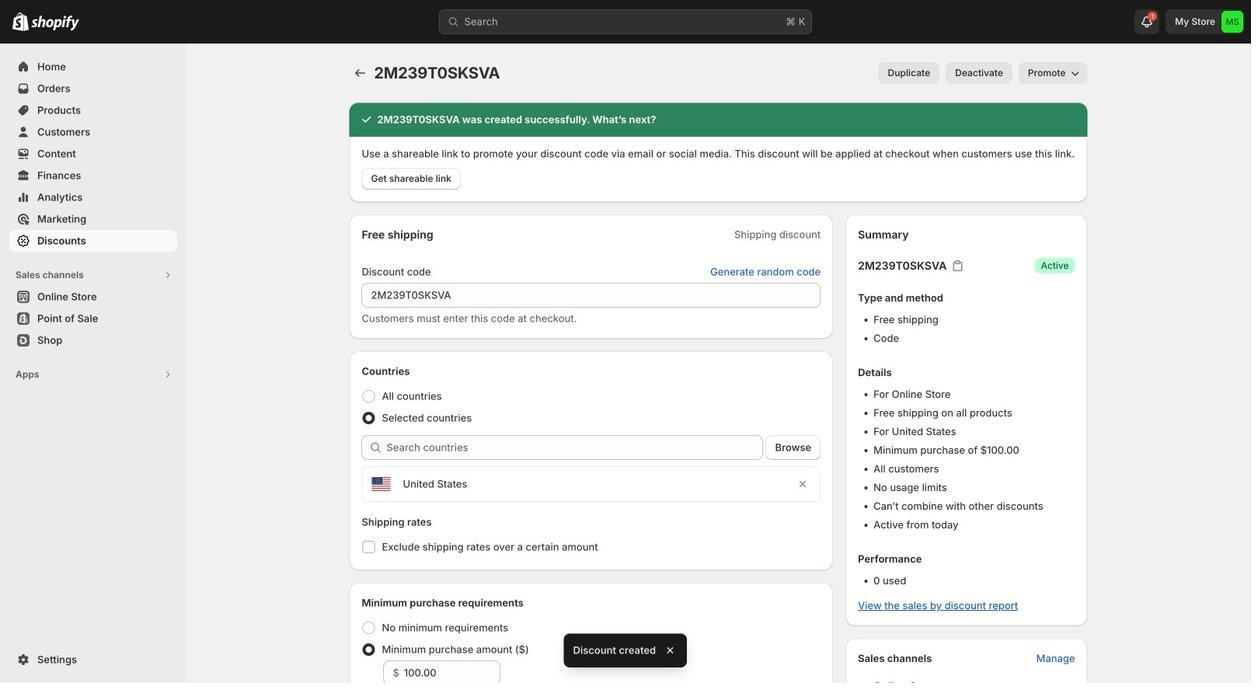 Task type: vqa. For each thing, say whether or not it's contained in the screenshot.
Search countries text field
yes



Task type: describe. For each thing, give the bounding box(es) containing it.
Search countries text field
[[387, 435, 763, 460]]

my store image
[[1222, 11, 1244, 33]]

shopify image
[[12, 12, 29, 31]]

0.00 text field
[[404, 661, 500, 683]]



Task type: locate. For each thing, give the bounding box(es) containing it.
shopify image
[[31, 15, 79, 31]]

None text field
[[362, 283, 821, 308]]



